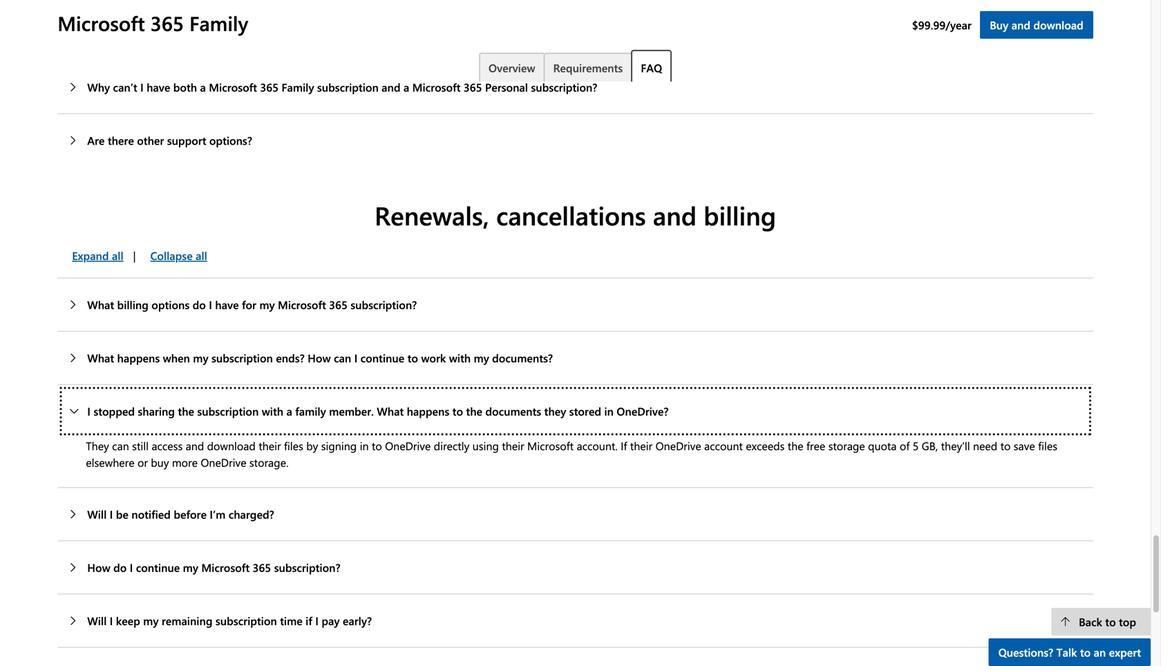 Task type: vqa. For each thing, say whether or not it's contained in the screenshot.
looking
no



Task type: locate. For each thing, give the bounding box(es) containing it.
expert
[[1110, 645, 1142, 659]]

all left |
[[112, 248, 124, 263]]

1 vertical spatial in
[[360, 438, 369, 453]]

1 vertical spatial happens
[[407, 404, 450, 418]]

files left by
[[284, 438, 303, 453]]

1 horizontal spatial billing
[[704, 198, 777, 232]]

happens left when
[[117, 350, 160, 365]]

their
[[259, 438, 281, 453], [502, 438, 525, 453], [631, 438, 653, 453]]

free
[[807, 438, 826, 453]]

subscription?
[[531, 80, 598, 95], [351, 297, 417, 312], [274, 560, 341, 575]]

faq link
[[632, 50, 672, 83]]

what for what billing options do i have for my microsoft 365 subscription?
[[87, 297, 114, 312]]

subscription inside what happens when my subscription ends? how can i continue to work with my documents? dropdown button
[[212, 350, 273, 365]]

2 vertical spatial subscription?
[[274, 560, 341, 575]]

$99.99/year
[[913, 17, 972, 32]]

1 horizontal spatial happens
[[407, 404, 450, 418]]

1 vertical spatial have
[[215, 297, 239, 312]]

collapse all
[[150, 248, 207, 263]]

when
[[163, 350, 190, 365]]

personal
[[485, 80, 528, 95]]

i'm
[[210, 507, 226, 522]]

0 horizontal spatial files
[[284, 438, 303, 453]]

to left work
[[408, 350, 418, 365]]

1 vertical spatial continue
[[136, 560, 180, 575]]

subscription
[[317, 80, 379, 95], [212, 350, 273, 365], [197, 404, 259, 418], [216, 613, 277, 628]]

0 vertical spatial in
[[605, 404, 614, 418]]

2 will from the top
[[87, 613, 107, 628]]

1 vertical spatial download
[[207, 438, 256, 453]]

to inside i stopped sharing the subscription with a family member. what happens to the documents they stored in onedrive? dropdown button
[[453, 404, 463, 418]]

0 horizontal spatial do
[[113, 560, 127, 575]]

1 horizontal spatial onedrive
[[385, 438, 431, 453]]

download inside they can still access and download their files by signing in to onedrive directly using their microsoft account. if their onedrive account exceeds the free storage quota of 5 gb, they'll need to save files elsewhere or buy more onedrive storage.
[[207, 438, 256, 453]]

what right member.
[[377, 404, 404, 418]]

to up directly
[[453, 404, 463, 418]]

family inside dropdown button
[[282, 80, 314, 95]]

1 vertical spatial do
[[113, 560, 127, 575]]

365
[[150, 9, 184, 36], [260, 80, 279, 95], [464, 80, 482, 95], [329, 297, 348, 312], [253, 560, 271, 575]]

in inside dropdown button
[[605, 404, 614, 418]]

why
[[87, 80, 110, 95]]

their right if
[[631, 438, 653, 453]]

charged?
[[229, 507, 274, 522]]

early?
[[343, 613, 372, 628]]

documents?
[[493, 350, 553, 365]]

subscription inside the will i keep my remaining subscription time if i pay early? 'dropdown button'
[[216, 613, 277, 628]]

0 vertical spatial billing
[[704, 198, 777, 232]]

their right using
[[502, 438, 525, 453]]

to inside questions? talk to an expert dropdown button
[[1081, 645, 1091, 659]]

do down be on the bottom left of page
[[113, 560, 127, 575]]

1 vertical spatial what
[[87, 350, 114, 365]]

overview
[[489, 60, 536, 75]]

0 horizontal spatial family
[[189, 9, 248, 36]]

continue down notified
[[136, 560, 180, 575]]

what down expand all
[[87, 297, 114, 312]]

0 horizontal spatial can
[[112, 438, 129, 453]]

2 files from the left
[[1039, 438, 1058, 453]]

will inside dropdown button
[[87, 507, 107, 522]]

the up using
[[466, 404, 483, 418]]

onedrive right more
[[201, 455, 247, 470]]

1 their from the left
[[259, 438, 281, 453]]

can
[[334, 350, 351, 365], [112, 438, 129, 453]]

options?
[[209, 133, 252, 148]]

have left both
[[147, 80, 170, 95]]

to left top
[[1106, 614, 1117, 629]]

are there other support options?
[[87, 133, 252, 148]]

to down i stopped sharing the subscription with a family member. what happens to the documents they stored in onedrive? at bottom
[[372, 438, 382, 453]]

can right ends?
[[334, 350, 351, 365]]

collapse all button
[[136, 242, 217, 269]]

0 vertical spatial can
[[334, 350, 351, 365]]

what inside what happens when my subscription ends? how can i continue to work with my documents? dropdown button
[[87, 350, 114, 365]]

what inside what billing options do i have for my microsoft 365 subscription? dropdown button
[[87, 297, 114, 312]]

1 horizontal spatial subscription?
[[351, 297, 417, 312]]

to left an
[[1081, 645, 1091, 659]]

1 vertical spatial with
[[262, 404, 284, 418]]

0 horizontal spatial in
[[360, 438, 369, 453]]

my right for
[[260, 297, 275, 312]]

sharing
[[138, 404, 175, 418]]

download right buy
[[1034, 17, 1084, 32]]

0 vertical spatial do
[[193, 297, 206, 312]]

my inside dropdown button
[[260, 297, 275, 312]]

what happens when my subscription ends? how can i continue to work with my documents?
[[87, 350, 553, 365]]

0 vertical spatial how
[[308, 350, 331, 365]]

microsoft inside they can still access and download their files by signing in to onedrive directly using their microsoft account. if their onedrive account exceeds the free storage quota of 5 gb, they'll need to save files elsewhere or buy more onedrive storage.
[[528, 438, 574, 453]]

0 vertical spatial will
[[87, 507, 107, 522]]

0 vertical spatial download
[[1034, 17, 1084, 32]]

buy and download
[[990, 17, 1084, 32]]

the left free
[[788, 438, 804, 453]]

1 horizontal spatial can
[[334, 350, 351, 365]]

they can still access and download their files by signing in to onedrive directly using their microsoft account. if their onedrive account exceeds the free storage quota of 5 gb, they'll need to save files elsewhere or buy more onedrive storage.
[[86, 438, 1058, 470]]

1 vertical spatial subscription?
[[351, 297, 417, 312]]

do right options
[[193, 297, 206, 312]]

with right work
[[449, 350, 471, 365]]

questions?
[[999, 645, 1054, 659]]

will left be on the bottom left of page
[[87, 507, 107, 522]]

using
[[473, 438, 499, 453]]

have inside dropdown button
[[147, 80, 170, 95]]

2 all from the left
[[196, 248, 207, 263]]

quota
[[869, 438, 897, 453]]

and
[[1012, 17, 1031, 32], [382, 80, 401, 95], [653, 198, 697, 232], [186, 438, 204, 453]]

cancellations
[[497, 198, 646, 232]]

the
[[178, 404, 194, 418], [466, 404, 483, 418], [788, 438, 804, 453]]

why can't i have both a microsoft 365 family subscription and a microsoft 365 personal subscription? button
[[58, 61, 1094, 114]]

2 horizontal spatial subscription?
[[531, 80, 598, 95]]

i up member.
[[354, 350, 358, 365]]

1 horizontal spatial do
[[193, 297, 206, 312]]

1 vertical spatial will
[[87, 613, 107, 628]]

1 horizontal spatial have
[[215, 297, 239, 312]]

0 horizontal spatial have
[[147, 80, 170, 95]]

and inside they can still access and download their files by signing in to onedrive directly using their microsoft account. if their onedrive account exceeds the free storage quota of 5 gb, they'll need to save files elsewhere or buy more onedrive storage.
[[186, 438, 204, 453]]

my left documents?
[[474, 350, 489, 365]]

continue left work
[[361, 350, 405, 365]]

1 horizontal spatial continue
[[361, 350, 405, 365]]

i
[[140, 80, 144, 95], [209, 297, 212, 312], [354, 350, 358, 365], [87, 404, 91, 418], [110, 507, 113, 522], [130, 560, 133, 575], [110, 613, 113, 628], [316, 613, 319, 628]]

1 vertical spatial can
[[112, 438, 129, 453]]

0 horizontal spatial their
[[259, 438, 281, 453]]

onedrive left account
[[656, 438, 702, 453]]

will left keep
[[87, 613, 107, 628]]

what billing options do i have for my microsoft 365 subscription?
[[87, 297, 417, 312]]

2 horizontal spatial onedrive
[[656, 438, 702, 453]]

0 horizontal spatial how
[[87, 560, 110, 575]]

have
[[147, 80, 170, 95], [215, 297, 239, 312]]

storage.
[[250, 455, 289, 470]]

will
[[87, 507, 107, 522], [87, 613, 107, 628]]

group
[[58, 242, 217, 269]]

0 vertical spatial continue
[[361, 350, 405, 365]]

they
[[86, 438, 109, 453]]

have left for
[[215, 297, 239, 312]]

1 horizontal spatial in
[[605, 404, 614, 418]]

1 horizontal spatial their
[[502, 438, 525, 453]]

2 vertical spatial what
[[377, 404, 404, 418]]

all
[[112, 248, 124, 263], [196, 248, 207, 263]]

1 horizontal spatial files
[[1039, 438, 1058, 453]]

in right signing
[[360, 438, 369, 453]]

in right stored
[[605, 404, 614, 418]]

1 vertical spatial family
[[282, 80, 314, 95]]

subscription? inside dropdown button
[[351, 297, 417, 312]]

do inside dropdown button
[[113, 560, 127, 575]]

2 horizontal spatial their
[[631, 438, 653, 453]]

their up storage.
[[259, 438, 281, 453]]

1 horizontal spatial how
[[308, 350, 331, 365]]

the right sharing on the bottom left
[[178, 404, 194, 418]]

1 all from the left
[[112, 248, 124, 263]]

time
[[280, 613, 303, 628]]

1 horizontal spatial a
[[287, 404, 292, 418]]

1 horizontal spatial download
[[1034, 17, 1084, 32]]

0 horizontal spatial onedrive
[[201, 455, 247, 470]]

account
[[705, 438, 743, 453]]

documents
[[486, 404, 542, 418]]

my down the before
[[183, 560, 198, 575]]

all right the collapse
[[196, 248, 207, 263]]

i inside dropdown button
[[209, 297, 212, 312]]

what up stopped
[[87, 350, 114, 365]]

expand
[[72, 248, 109, 263]]

1 horizontal spatial family
[[282, 80, 314, 95]]

my right keep
[[143, 613, 159, 628]]

back to top link
[[1052, 608, 1151, 636]]

a
[[200, 80, 206, 95], [404, 80, 410, 95], [287, 404, 292, 418]]

i right if
[[316, 613, 319, 628]]

continue
[[361, 350, 405, 365], [136, 560, 180, 575]]

in
[[605, 404, 614, 418], [360, 438, 369, 453]]

1 horizontal spatial with
[[449, 350, 471, 365]]

can up elsewhere
[[112, 438, 129, 453]]

pay
[[322, 613, 340, 628]]

0 vertical spatial subscription?
[[531, 80, 598, 95]]

in inside they can still access and download their files by signing in to onedrive directly using their microsoft account. if their onedrive account exceeds the free storage quota of 5 gb, they'll need to save files elsewhere or buy more onedrive storage.
[[360, 438, 369, 453]]

0 horizontal spatial subscription?
[[274, 560, 341, 575]]

files right save
[[1039, 438, 1058, 453]]

0 horizontal spatial all
[[112, 248, 124, 263]]

happens up directly
[[407, 404, 450, 418]]

can't
[[113, 80, 137, 95]]

1 vertical spatial billing
[[117, 297, 149, 312]]

family
[[189, 9, 248, 36], [282, 80, 314, 95]]

be
[[116, 507, 129, 522]]

0 horizontal spatial with
[[262, 404, 284, 418]]

buy and download button
[[981, 11, 1094, 39]]

1 will from the top
[[87, 507, 107, 522]]

0 vertical spatial family
[[189, 9, 248, 36]]

download up storage.
[[207, 438, 256, 453]]

0 horizontal spatial download
[[207, 438, 256, 453]]

0 vertical spatial what
[[87, 297, 114, 312]]

2 horizontal spatial a
[[404, 80, 410, 95]]

1 horizontal spatial all
[[196, 248, 207, 263]]

by
[[307, 438, 318, 453]]

notified
[[132, 507, 171, 522]]

remaining
[[162, 613, 213, 628]]

0 vertical spatial have
[[147, 80, 170, 95]]

for
[[242, 297, 257, 312]]

how do i continue my microsoft 365 subscription?
[[87, 560, 341, 575]]

will for will i be notified before i'm charged?
[[87, 507, 107, 522]]

signing
[[321, 438, 357, 453]]

0 horizontal spatial happens
[[117, 350, 160, 365]]

will inside 'dropdown button'
[[87, 613, 107, 628]]

how
[[308, 350, 331, 365], [87, 560, 110, 575]]

download
[[1034, 17, 1084, 32], [207, 438, 256, 453]]

onedrive left directly
[[385, 438, 431, 453]]

i left for
[[209, 297, 212, 312]]

2 horizontal spatial the
[[788, 438, 804, 453]]

onedrive
[[385, 438, 431, 453], [656, 438, 702, 453], [201, 455, 247, 470]]

billing
[[704, 198, 777, 232], [117, 297, 149, 312]]

microsoft 365 family
[[58, 9, 248, 36]]

i left be on the bottom left of page
[[110, 507, 113, 522]]

happens
[[117, 350, 160, 365], [407, 404, 450, 418]]

they'll
[[942, 438, 971, 453]]

0 horizontal spatial the
[[178, 404, 194, 418]]

0 horizontal spatial continue
[[136, 560, 180, 575]]

0 horizontal spatial billing
[[117, 297, 149, 312]]

with left family
[[262, 404, 284, 418]]

365 inside dropdown button
[[329, 297, 348, 312]]

group containing expand all
[[58, 242, 217, 269]]



Task type: describe. For each thing, give the bounding box(es) containing it.
an
[[1094, 645, 1107, 659]]

are there other support options? button
[[58, 114, 1094, 167]]

onedrive?
[[617, 404, 669, 418]]

what billing options do i have for my microsoft 365 subscription? button
[[58, 278, 1094, 331]]

work
[[421, 350, 446, 365]]

overview link
[[479, 53, 545, 82]]

will i keep my remaining subscription time if i pay early?
[[87, 613, 372, 628]]

top
[[1120, 614, 1137, 629]]

do inside dropdown button
[[193, 297, 206, 312]]

1 vertical spatial how
[[87, 560, 110, 575]]

renewals,
[[375, 198, 489, 232]]

i up keep
[[130, 560, 133, 575]]

5
[[913, 438, 919, 453]]

storage
[[829, 438, 866, 453]]

buy
[[151, 455, 169, 470]]

faq
[[641, 60, 663, 75]]

options
[[152, 297, 190, 312]]

buy
[[990, 17, 1009, 32]]

can inside dropdown button
[[334, 350, 351, 365]]

directly
[[434, 438, 470, 453]]

gb,
[[922, 438, 939, 453]]

1 files from the left
[[284, 438, 303, 453]]

if
[[306, 613, 313, 628]]

1 horizontal spatial the
[[466, 404, 483, 418]]

microsoft inside dropdown button
[[278, 297, 326, 312]]

save
[[1014, 438, 1036, 453]]

will i be notified before i'm charged? button
[[58, 488, 1094, 541]]

account.
[[577, 438, 618, 453]]

download inside 'button'
[[1034, 17, 1084, 32]]

0 vertical spatial happens
[[117, 350, 160, 365]]

can inside they can still access and download their files by signing in to onedrive directly using their microsoft account. if their onedrive account exceeds the free storage quota of 5 gb, they'll need to save files elsewhere or buy more onedrive storage.
[[112, 438, 129, 453]]

learn more about microsoft 365 family. tab list
[[58, 50, 1094, 83]]

to inside back to top link
[[1106, 614, 1117, 629]]

elsewhere
[[86, 455, 135, 470]]

i left keep
[[110, 613, 113, 628]]

if
[[621, 438, 628, 453]]

member.
[[329, 404, 374, 418]]

will for will i keep my remaining subscription time if i pay early?
[[87, 613, 107, 628]]

3 their from the left
[[631, 438, 653, 453]]

back to top
[[1080, 614, 1137, 629]]

to left save
[[1001, 438, 1011, 453]]

other
[[137, 133, 164, 148]]

i stopped sharing the subscription with a family member. what happens to the documents they stored in onedrive?
[[87, 404, 669, 418]]

keep
[[116, 613, 140, 628]]

why can't i have both a microsoft 365 family subscription and a microsoft 365 personal subscription?
[[87, 80, 598, 95]]

how do i continue my microsoft 365 subscription? button
[[58, 541, 1094, 594]]

2 their from the left
[[502, 438, 525, 453]]

they
[[545, 404, 567, 418]]

requirements
[[554, 60, 623, 75]]

questions? talk to an expert
[[999, 645, 1142, 659]]

what for what happens when my subscription ends? how can i continue to work with my documents?
[[87, 350, 114, 365]]

and inside why can't i have both a microsoft 365 family subscription and a microsoft 365 personal subscription? dropdown button
[[382, 80, 401, 95]]

subscription inside why can't i have both a microsoft 365 family subscription and a microsoft 365 personal subscription? dropdown button
[[317, 80, 379, 95]]

expand all button
[[58, 242, 133, 269]]

billing inside dropdown button
[[117, 297, 149, 312]]

my right when
[[193, 350, 209, 365]]

expand all
[[72, 248, 124, 263]]

my inside 'dropdown button'
[[143, 613, 159, 628]]

access
[[152, 438, 183, 453]]

0 vertical spatial with
[[449, 350, 471, 365]]

all for expand all
[[112, 248, 124, 263]]

talk
[[1057, 645, 1078, 659]]

|
[[133, 248, 136, 263]]

there
[[108, 133, 134, 148]]

questions? talk to an expert button
[[989, 638, 1151, 666]]

of
[[900, 438, 910, 453]]

support
[[167, 133, 206, 148]]

all for collapse all
[[196, 248, 207, 263]]

before
[[174, 507, 207, 522]]

more
[[172, 455, 198, 470]]

what inside i stopped sharing the subscription with a family member. what happens to the documents they stored in onedrive? dropdown button
[[377, 404, 404, 418]]

both
[[173, 80, 197, 95]]

to inside what happens when my subscription ends? how can i continue to work with my documents? dropdown button
[[408, 350, 418, 365]]

i stopped sharing the subscription with a family member. what happens to the documents they stored in onedrive? button
[[58, 385, 1094, 438]]

stopped
[[94, 404, 135, 418]]

or
[[138, 455, 148, 470]]

0 horizontal spatial a
[[200, 80, 206, 95]]

subscription inside i stopped sharing the subscription with a family member. what happens to the documents they stored in onedrive? dropdown button
[[197, 404, 259, 418]]

and inside buy and download 'button'
[[1012, 17, 1031, 32]]

family
[[295, 404, 326, 418]]

i right can't
[[140, 80, 144, 95]]

renewals, cancellations and billing
[[375, 198, 777, 232]]

exceeds
[[746, 438, 785, 453]]

the inside they can still access and download their files by signing in to onedrive directly using their microsoft account. if their onedrive account exceeds the free storage quota of 5 gb, they'll need to save files elsewhere or buy more onedrive storage.
[[788, 438, 804, 453]]

what happens when my subscription ends? how can i continue to work with my documents? button
[[58, 332, 1094, 384]]

are
[[87, 133, 105, 148]]

collapse
[[150, 248, 193, 263]]

back
[[1080, 614, 1103, 629]]

will i keep my remaining subscription time if i pay early? button
[[58, 594, 1094, 647]]

requirements link
[[544, 53, 633, 82]]

still
[[132, 438, 149, 453]]

stored
[[570, 404, 602, 418]]

i left stopped
[[87, 404, 91, 418]]

will i be notified before i'm charged?
[[87, 507, 274, 522]]

have inside dropdown button
[[215, 297, 239, 312]]

need
[[974, 438, 998, 453]]

ends?
[[276, 350, 305, 365]]



